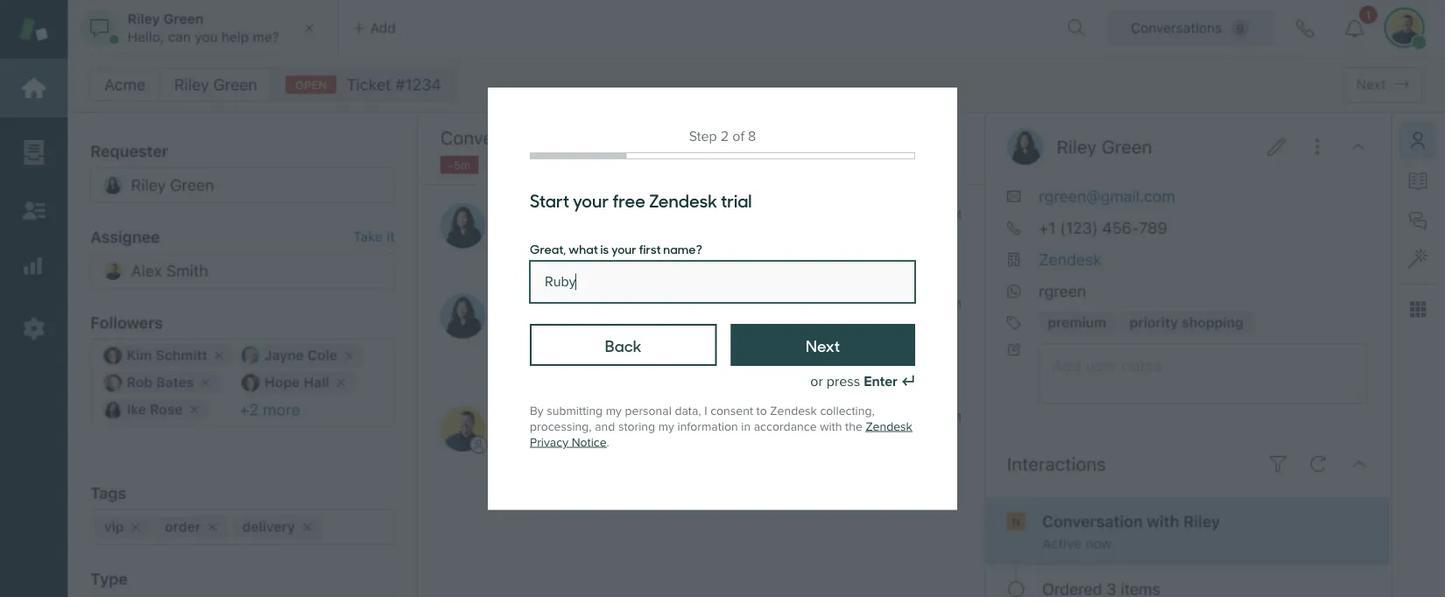 Task type: vqa. For each thing, say whether or not it's contained in the screenshot.
(for on the top of page
no



Task type: locate. For each thing, give the bounding box(es) containing it.
of
[[733, 128, 745, 145]]

0 vertical spatial zendesk
[[649, 187, 717, 212]]

your
[[573, 187, 609, 212], [611, 240, 637, 257]]

1 horizontal spatial zendesk
[[770, 404, 817, 418]]

1 vertical spatial zendesk
[[770, 404, 817, 418]]

by
[[530, 404, 544, 418]]

personal
[[625, 404, 672, 418]]

or
[[810, 373, 823, 390]]

storing
[[618, 419, 655, 434]]

great, what is your first name?
[[530, 240, 702, 257]]

press
[[827, 373, 860, 390]]

my up and
[[606, 404, 622, 418]]

1 horizontal spatial my
[[658, 419, 674, 434]]

2 horizontal spatial zendesk
[[866, 419, 913, 434]]

trial
[[721, 187, 752, 212]]

zendesk right the
[[866, 419, 913, 434]]

collecting,
[[820, 404, 875, 418]]

zendesk up the name?
[[649, 187, 717, 212]]

your right is
[[611, 240, 637, 257]]

1 horizontal spatial your
[[611, 240, 637, 257]]

or press enter
[[810, 373, 898, 390]]

zendesk privacy notice
[[530, 419, 913, 450]]

i
[[704, 404, 707, 418]]

my down 'personal'
[[658, 419, 674, 434]]

zendesk
[[649, 187, 717, 212], [770, 404, 817, 418], [866, 419, 913, 434]]

0 vertical spatial your
[[573, 187, 609, 212]]

privacy
[[530, 435, 569, 450]]

Great, what is your first name? text field
[[530, 261, 915, 303]]

accordance
[[754, 419, 817, 434]]

zendesk inside zendesk privacy notice
[[866, 419, 913, 434]]

0 vertical spatial my
[[606, 404, 622, 418]]

your left free
[[573, 187, 609, 212]]

with
[[820, 419, 842, 434]]

8
[[748, 128, 756, 145]]

0 horizontal spatial my
[[606, 404, 622, 418]]

what
[[569, 240, 598, 257]]

to
[[756, 404, 767, 418]]

processing,
[[530, 419, 592, 434]]

0 horizontal spatial zendesk
[[649, 187, 717, 212]]

step 2 of 8
[[689, 128, 756, 145]]

start your free zendesk trial
[[530, 187, 752, 212]]

2 vertical spatial zendesk
[[866, 419, 913, 434]]

back
[[605, 334, 642, 356]]

0 horizontal spatial your
[[573, 187, 609, 212]]

zendesk inside by submitting my personal data, i consent to zendesk collecting, processing, and storing my information in accordance with the
[[770, 404, 817, 418]]

1 vertical spatial my
[[658, 419, 674, 434]]

step
[[689, 128, 717, 145]]

back button
[[530, 324, 717, 366]]

zendesk up accordance
[[770, 404, 817, 418]]

notice
[[572, 435, 607, 450]]

my
[[606, 404, 622, 418], [658, 419, 674, 434]]

1 vertical spatial your
[[611, 240, 637, 257]]



Task type: describe. For each thing, give the bounding box(es) containing it.
2
[[721, 128, 729, 145]]

name?
[[663, 240, 702, 257]]

.
[[607, 435, 609, 450]]

next
[[806, 334, 840, 356]]

submitting
[[547, 404, 603, 418]]

enter image
[[901, 375, 915, 389]]

and
[[595, 419, 615, 434]]

consent
[[711, 404, 753, 418]]

data,
[[675, 404, 701, 418]]

first
[[639, 240, 661, 257]]

information
[[678, 419, 738, 434]]

by submitting my personal data, i consent to zendesk collecting, processing, and storing my information in accordance with the
[[530, 404, 875, 434]]

zendesk privacy notice link
[[530, 419, 913, 450]]

great,
[[530, 240, 566, 257]]

is
[[601, 240, 609, 257]]

start
[[530, 187, 569, 212]]

free
[[612, 187, 646, 212]]

next button
[[731, 324, 915, 366]]

the
[[845, 419, 863, 434]]

enter
[[864, 373, 898, 390]]

product ui image
[[0, 0, 1445, 597]]

in
[[741, 419, 751, 434]]



